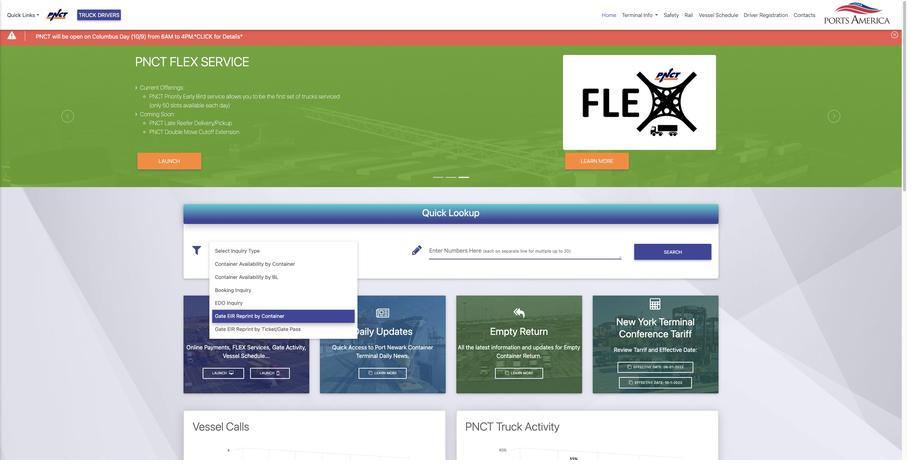 Task type: locate. For each thing, give the bounding box(es) containing it.
1 vertical spatial the
[[466, 344, 474, 350]]

and up the return.
[[522, 344, 532, 350]]

more
[[599, 158, 614, 164], [387, 371, 397, 375], [523, 371, 533, 375]]

container up booking
[[215, 274, 238, 280]]

1 vertical spatial eir
[[227, 326, 235, 332]]

2 horizontal spatial learn more
[[581, 158, 614, 164]]

0 vertical spatial availability
[[239, 261, 264, 267]]

cutoff
[[199, 129, 214, 135]]

effective date: 06-01-2023 link
[[618, 362, 694, 373]]

desktop image
[[229, 371, 234, 375]]

availability down "type" in the left of the page
[[239, 261, 264, 267]]

vessel schedule
[[699, 12, 738, 18]]

flex down the 4pm.*click
[[170, 54, 198, 69]]

soon:
[[161, 111, 175, 117]]

1 horizontal spatial on
[[496, 248, 501, 254]]

1 vertical spatial gate
[[215, 326, 226, 332]]

early
[[183, 93, 195, 100]]

and right 'tarrif'
[[649, 346, 658, 353]]

empty right updates on the bottom right of page
[[564, 344, 580, 350]]

0 horizontal spatial more
[[387, 371, 397, 375]]

by up container availability by bl
[[265, 261, 271, 267]]

links
[[22, 12, 35, 18]]

2 vertical spatial for
[[555, 344, 563, 350]]

2 eir from the top
[[227, 326, 235, 332]]

flex
[[170, 54, 198, 69], [233, 344, 246, 350]]

gate
[[215, 313, 226, 319], [215, 326, 226, 332], [272, 344, 285, 350]]

terminal up tariff
[[659, 316, 695, 328]]

quick links link
[[7, 11, 39, 19]]

0 vertical spatial eir
[[227, 313, 235, 319]]

1 availability from the top
[[239, 261, 264, 267]]

0 horizontal spatial truck
[[79, 12, 96, 18]]

quick left links
[[7, 12, 21, 18]]

quick inside quick access to port newark container terminal daily news.
[[332, 344, 347, 350]]

2 horizontal spatial for
[[555, 344, 563, 350]]

activity
[[525, 420, 560, 433]]

clone image inside effective date: 06-01-2023 link
[[628, 365, 632, 369]]

1 vertical spatial inquiry
[[235, 287, 251, 293]]

1 vertical spatial flex
[[233, 344, 246, 350]]

2 angle right image from the top
[[135, 111, 137, 117]]

to right "6am"
[[175, 33, 180, 40]]

quick left the access
[[332, 344, 347, 350]]

on right open
[[84, 33, 91, 40]]

serviced
[[319, 93, 340, 100]]

the inside all the latest information and updates for empty container return.
[[466, 344, 474, 350]]

0 vertical spatial 2023
[[675, 365, 684, 369]]

inquiry
[[231, 248, 247, 254], [235, 287, 251, 293], [227, 300, 243, 306]]

to inside quick access to port newark container terminal daily news.
[[368, 344, 374, 350]]

container inside all the latest information and updates for empty container return.
[[497, 353, 522, 359]]

2 horizontal spatial quick
[[422, 207, 447, 218]]

for inside all the latest information and updates for empty container return.
[[555, 344, 563, 350]]

inquiry left "type" in the left of the page
[[231, 248, 247, 254]]

0 horizontal spatial launch link
[[203, 368, 244, 379]]

1 vertical spatial 2023
[[674, 381, 682, 385]]

launch inside launch button
[[159, 158, 180, 164]]

2 horizontal spatial more
[[599, 158, 614, 164]]

None text field
[[209, 242, 358, 259]]

numbers
[[444, 247, 468, 254]]

new
[[616, 316, 636, 328]]

columbus
[[92, 33, 118, 40]]

0 vertical spatial quick
[[7, 12, 21, 18]]

and inside all the latest information and updates for empty container return.
[[522, 344, 532, 350]]

offerings:
[[160, 84, 185, 91]]

on
[[84, 33, 91, 40], [496, 248, 501, 254]]

1 vertical spatial be
[[259, 93, 266, 100]]

2023
[[675, 365, 684, 369], [674, 381, 682, 385]]

2023 for 1-
[[674, 381, 682, 385]]

1 vertical spatial date:
[[653, 365, 663, 369]]

1 horizontal spatial daily
[[379, 353, 392, 359]]

0 vertical spatial be
[[62, 33, 68, 40]]

to
[[175, 33, 180, 40], [253, 93, 258, 100], [559, 248, 563, 254], [368, 344, 374, 350]]

inquiry down container availability by bl
[[235, 287, 251, 293]]

1 horizontal spatial the
[[466, 344, 474, 350]]

to right the you
[[253, 93, 258, 100]]

0 vertical spatial reprint
[[236, 313, 253, 319]]

learn for daily updates
[[375, 371, 386, 375]]

2 reprint from the top
[[236, 326, 253, 332]]

by up gate eir reprint by ticket/gate pass
[[255, 313, 260, 319]]

daily
[[353, 325, 374, 337], [379, 353, 392, 359]]

clone image for new york terminal conference tariff
[[628, 365, 632, 369]]

terminal down the access
[[356, 353, 378, 359]]

be right the you
[[259, 93, 266, 100]]

0 horizontal spatial and
[[522, 344, 532, 350]]

inquiry down the booking inquiry
[[227, 300, 243, 306]]

service
[[201, 54, 249, 69]]

inquiry for edo
[[227, 300, 243, 306]]

1 vertical spatial effective
[[634, 365, 652, 369]]

angle right image left "coming"
[[135, 111, 137, 117]]

01-
[[670, 365, 675, 369]]

day)
[[219, 102, 230, 108]]

2 horizontal spatial clone image
[[628, 365, 632, 369]]

for inside alert
[[214, 33, 221, 40]]

1 horizontal spatial flex
[[233, 344, 246, 350]]

to left port
[[368, 344, 374, 350]]

effective right clone image
[[635, 381, 653, 385]]

1 eir from the top
[[227, 313, 235, 319]]

2 vertical spatial effective
[[635, 381, 653, 385]]

2 horizontal spatial learn more link
[[565, 153, 629, 169]]

day
[[120, 33, 130, 40]]

0 horizontal spatial flex
[[170, 54, 198, 69]]

daily up the access
[[353, 325, 374, 337]]

2 vertical spatial inquiry
[[227, 300, 243, 306]]

vessel right rail
[[699, 12, 715, 18]]

container down information
[[497, 353, 522, 359]]

eir up payments,
[[227, 326, 235, 332]]

launch
[[159, 158, 180, 164], [260, 371, 275, 375], [212, 371, 228, 375]]

rail link
[[682, 8, 696, 22]]

on right (each
[[496, 248, 501, 254]]

1 vertical spatial empty
[[564, 344, 580, 350]]

ticket/gate
[[262, 326, 289, 332]]

gate up payments,
[[215, 326, 226, 332]]

vessel
[[699, 12, 715, 18], [223, 353, 240, 359], [193, 420, 224, 433]]

date: left 06-
[[653, 365, 663, 369]]

effective up 01-
[[660, 346, 682, 353]]

for right updates on the bottom right of page
[[555, 344, 563, 350]]

1 horizontal spatial empty
[[564, 344, 580, 350]]

reprint down gate eir reprint by container
[[236, 326, 253, 332]]

gate left activity,
[[272, 344, 285, 350]]

1 horizontal spatial truck
[[496, 420, 522, 433]]

enter numbers here (each on separate line for multiple up to 20)
[[429, 247, 571, 254]]

0 vertical spatial angle right image
[[135, 85, 137, 90]]

0 vertical spatial effective
[[660, 346, 682, 353]]

container up bl on the left bottom
[[272, 261, 295, 267]]

type
[[248, 248, 260, 254]]

2 vertical spatial vessel
[[193, 420, 224, 433]]

effective down 'tarrif'
[[634, 365, 652, 369]]

return
[[520, 325, 548, 337]]

1 vertical spatial on
[[496, 248, 501, 254]]

effective date: 10-1-2023
[[634, 381, 682, 385]]

launch link down payments,
[[203, 368, 244, 379]]

online
[[186, 344, 203, 350]]

1 horizontal spatial more
[[523, 371, 533, 375]]

by
[[265, 261, 271, 267], [265, 274, 271, 280], [255, 313, 260, 319], [255, 326, 260, 332]]

2 vertical spatial gate
[[272, 344, 285, 350]]

container down select
[[215, 261, 238, 267]]

2 vertical spatial date:
[[654, 381, 664, 385]]

daily inside quick access to port newark container terminal daily news.
[[379, 353, 392, 359]]

0 vertical spatial for
[[214, 33, 221, 40]]

1 vertical spatial reprint
[[236, 326, 253, 332]]

be
[[62, 33, 68, 40], [259, 93, 266, 100]]

the left first
[[267, 93, 275, 100]]

quick left the lookup
[[422, 207, 447, 218]]

0 vertical spatial truck
[[79, 12, 96, 18]]

0 vertical spatial daily
[[353, 325, 374, 337]]

driver
[[744, 12, 758, 18]]

to inside enter numbers here (each on separate line for multiple up to 20)
[[559, 248, 563, 254]]

learn for empty return
[[511, 371, 522, 375]]

0 horizontal spatial for
[[214, 33, 221, 40]]

to inside current offerings: pnct priority early bird service allows you to be the first set of trucks serviced (only 50 slots available each day)
[[253, 93, 258, 100]]

reprint up web
[[236, 313, 253, 319]]

pnct inside current offerings: pnct priority early bird service allows you to be the first set of trucks serviced (only 50 slots available each day)
[[149, 93, 164, 100]]

angle right image
[[135, 85, 137, 90], [135, 111, 137, 117]]

quick for quick links
[[7, 12, 21, 18]]

tos web portal
[[213, 325, 280, 337]]

0 horizontal spatial be
[[62, 33, 68, 40]]

availability
[[239, 261, 264, 267], [239, 274, 264, 280]]

vessel left calls in the bottom of the page
[[193, 420, 224, 433]]

portal
[[255, 325, 280, 337]]

1 horizontal spatial launch link
[[250, 368, 290, 379]]

0 vertical spatial gate
[[215, 313, 226, 319]]

None text field
[[429, 242, 622, 259]]

search button
[[634, 244, 712, 260]]

for right line
[[529, 248, 534, 254]]

1 horizontal spatial for
[[529, 248, 534, 254]]

1 horizontal spatial be
[[259, 93, 266, 100]]

terminal info
[[622, 12, 653, 18]]

clone image up clone image
[[628, 365, 632, 369]]

rail
[[685, 12, 693, 18]]

return.
[[523, 353, 542, 359]]

on inside enter numbers here (each on separate line for multiple up to 20)
[[496, 248, 501, 254]]

1 vertical spatial terminal
[[659, 316, 695, 328]]

coming
[[140, 111, 160, 117]]

eir
[[227, 313, 235, 319], [227, 326, 235, 332]]

launch link down schedule...
[[250, 368, 290, 379]]

1 vertical spatial quick
[[422, 207, 447, 218]]

updates
[[533, 344, 554, 350]]

pnct flex service
[[135, 54, 249, 69]]

daily down port
[[379, 353, 392, 359]]

launch link
[[250, 368, 290, 379], [203, 368, 244, 379]]

to right up
[[559, 248, 563, 254]]

1 horizontal spatial learn more link
[[495, 368, 543, 379]]

2023 right 06-
[[675, 365, 684, 369]]

1 vertical spatial angle right image
[[135, 111, 137, 117]]

from
[[148, 33, 160, 40]]

0 horizontal spatial quick
[[7, 12, 21, 18]]

1 horizontal spatial learn more
[[510, 371, 533, 375]]

empty inside all the latest information and updates for empty container return.
[[564, 344, 580, 350]]

date: for 1-
[[654, 381, 664, 385]]

0 vertical spatial on
[[84, 33, 91, 40]]

tarrif
[[634, 346, 647, 353]]

gate down edo
[[215, 313, 226, 319]]

1 angle right image from the top
[[135, 85, 137, 90]]

2023 for 01-
[[675, 365, 684, 369]]

for left details*
[[214, 33, 221, 40]]

effective
[[660, 346, 682, 353], [634, 365, 652, 369], [635, 381, 653, 385]]

0 vertical spatial the
[[267, 93, 275, 100]]

1 vertical spatial for
[[529, 248, 534, 254]]

lookup
[[449, 207, 480, 218]]

0 vertical spatial vessel
[[699, 12, 715, 18]]

date:
[[684, 346, 697, 353], [653, 365, 663, 369], [654, 381, 664, 385]]

more for empty return
[[523, 371, 533, 375]]

2 vertical spatial terminal
[[356, 353, 378, 359]]

2 horizontal spatial launch
[[260, 371, 275, 375]]

date: left 10-
[[654, 381, 664, 385]]

inquiry for select
[[231, 248, 247, 254]]

2 horizontal spatial learn
[[581, 158, 598, 164]]

the right all
[[466, 344, 474, 350]]

6am
[[161, 33, 173, 40]]

terminal inside "new york terminal conference tariff"
[[659, 316, 695, 328]]

vessel down payments,
[[223, 353, 240, 359]]

0 horizontal spatial terminal
[[356, 353, 378, 359]]

vessel calls
[[193, 420, 249, 433]]

bl
[[272, 274, 278, 280]]

1 vertical spatial vessel
[[223, 353, 240, 359]]

review tarrif and effective date:
[[614, 346, 697, 353]]

1 horizontal spatial clone image
[[505, 371, 509, 375]]

0 vertical spatial terminal
[[622, 12, 642, 18]]

flexible service image
[[0, 45, 902, 227]]

0 horizontal spatial launch
[[159, 158, 180, 164]]

date: down tariff
[[684, 346, 697, 353]]

clone image down quick access to port newark container terminal daily news.
[[369, 371, 373, 375]]

container up news.
[[408, 344, 433, 350]]

1 horizontal spatial learn
[[511, 371, 522, 375]]

all
[[458, 344, 464, 350]]

1 vertical spatial daily
[[379, 353, 392, 359]]

empty up information
[[490, 325, 518, 337]]

0 vertical spatial inquiry
[[231, 248, 247, 254]]

learn more for daily updates
[[374, 371, 397, 375]]

terminal inside quick access to port newark container terminal daily news.
[[356, 353, 378, 359]]

clone image down all the latest information and updates for empty container return.
[[505, 371, 509, 375]]

1 vertical spatial availability
[[239, 274, 264, 280]]

learn more
[[581, 158, 614, 164], [374, 371, 397, 375], [510, 371, 533, 375]]

on for separate
[[496, 248, 501, 254]]

launch down double at the left of page
[[159, 158, 180, 164]]

2 availability from the top
[[239, 274, 264, 280]]

select
[[215, 248, 230, 254]]

1 horizontal spatial quick
[[332, 344, 347, 350]]

0 horizontal spatial the
[[267, 93, 275, 100]]

2 vertical spatial quick
[[332, 344, 347, 350]]

driver registration link
[[741, 8, 791, 22]]

1 horizontal spatial launch
[[212, 371, 228, 375]]

flex down web
[[233, 344, 246, 350]]

learn more for empty return
[[510, 371, 533, 375]]

launch left mobile image
[[260, 371, 275, 375]]

services,
[[247, 344, 271, 350]]

launch for launch button
[[159, 158, 180, 164]]

truck left drivers
[[79, 12, 96, 18]]

reprint for container
[[236, 313, 253, 319]]

06-
[[664, 365, 670, 369]]

eir down edo inquiry
[[227, 313, 235, 319]]

clone image
[[629, 381, 633, 385]]

0 horizontal spatial clone image
[[369, 371, 373, 375]]

truck left the activity
[[496, 420, 522, 433]]

reefer
[[177, 120, 193, 126]]

2023 right 10-
[[674, 381, 682, 385]]

clone image
[[628, 365, 632, 369], [369, 371, 373, 375], [505, 371, 509, 375]]

0 horizontal spatial on
[[84, 33, 91, 40]]

angle right image left current
[[135, 85, 137, 90]]

1 reprint from the top
[[236, 313, 253, 319]]

date: for 01-
[[653, 365, 663, 369]]

availability down container availability by container on the bottom of the page
[[239, 274, 264, 280]]

0 vertical spatial empty
[[490, 325, 518, 337]]

0 horizontal spatial learn more link
[[359, 368, 407, 379]]

2 horizontal spatial terminal
[[659, 316, 695, 328]]

terminal left info
[[622, 12, 642, 18]]

be right will
[[62, 33, 68, 40]]

0 horizontal spatial learn
[[375, 371, 386, 375]]

launch left desktop image
[[212, 371, 228, 375]]

0 horizontal spatial learn more
[[374, 371, 397, 375]]

terminal
[[622, 12, 642, 18], [659, 316, 695, 328], [356, 353, 378, 359]]

gate eir reprint by ticket/gate pass
[[215, 326, 301, 332]]

on inside alert
[[84, 33, 91, 40]]

quick lookup
[[422, 207, 480, 218]]



Task type: describe. For each thing, give the bounding box(es) containing it.
gate for gate eir reprint by ticket/gate pass
[[215, 326, 226, 332]]

truck drivers
[[79, 12, 120, 18]]

calls
[[226, 420, 249, 433]]

safety
[[664, 12, 679, 18]]

late
[[165, 120, 176, 126]]

inquiry for booking
[[235, 287, 251, 293]]

(only
[[149, 102, 161, 108]]

pass
[[290, 326, 301, 332]]

pnct inside pnct will be open on columbus day (10/9) from 6am to 4pm.*click for details* link
[[36, 33, 51, 40]]

booking
[[215, 287, 234, 293]]

port
[[375, 344, 386, 350]]

service
[[207, 93, 225, 100]]

gate inside online payments, flex services, gate activity, vessel schedule...
[[272, 344, 285, 350]]

access
[[349, 344, 367, 350]]

learn more link for daily updates
[[359, 368, 407, 379]]

booking inquiry
[[215, 287, 251, 293]]

50
[[163, 102, 169, 108]]

eir for gate eir reprint by ticket/gate pass
[[227, 326, 235, 332]]

availability for container
[[239, 261, 264, 267]]

drivers
[[98, 12, 120, 18]]

▼
[[354, 248, 358, 253]]

angle right image for coming
[[135, 111, 137, 117]]

here
[[469, 247, 482, 254]]

clone image for empty return
[[505, 371, 509, 375]]

0 horizontal spatial daily
[[353, 325, 374, 337]]

bird
[[196, 93, 206, 100]]

more for daily updates
[[387, 371, 397, 375]]

container inside quick access to port newark container terminal daily news.
[[408, 344, 433, 350]]

trucks
[[302, 93, 317, 100]]

effective date: 10-1-2023 link
[[619, 377, 692, 389]]

(each
[[483, 248, 494, 254]]

gate for gate eir reprint by container
[[215, 313, 226, 319]]

news.
[[394, 353, 409, 359]]

availability for bl
[[239, 274, 264, 280]]

eir for gate eir reprint by container
[[227, 313, 235, 319]]

double
[[165, 129, 183, 135]]

set
[[287, 93, 294, 100]]

2 launch link from the left
[[203, 368, 244, 379]]

open
[[70, 33, 83, 40]]

1 launch link from the left
[[250, 368, 290, 379]]

latest
[[476, 344, 490, 350]]

learn more link for empty return
[[495, 368, 543, 379]]

daily updates
[[353, 325, 413, 337]]

current
[[140, 84, 159, 91]]

driver registration
[[744, 12, 788, 18]]

home
[[602, 12, 616, 18]]

new york terminal conference tariff
[[616, 316, 695, 340]]

be inside alert
[[62, 33, 68, 40]]

the inside current offerings: pnct priority early bird service allows you to be the first set of trucks serviced (only 50 slots available each day)
[[267, 93, 275, 100]]

allows
[[226, 93, 241, 100]]

quick for quick access to port newark container terminal daily news.
[[332, 344, 347, 350]]

(10/9)
[[131, 33, 146, 40]]

schedule
[[716, 12, 738, 18]]

vessel inside online payments, flex services, gate activity, vessel schedule...
[[223, 353, 240, 359]]

vessel for calls
[[193, 420, 224, 433]]

conference
[[619, 328, 669, 340]]

be inside current offerings: pnct priority early bird service allows you to be the first set of trucks serviced (only 50 slots available each day)
[[259, 93, 266, 100]]

mobile image
[[277, 370, 279, 376]]

newark
[[387, 344, 407, 350]]

will
[[52, 33, 60, 40]]

york
[[638, 316, 657, 328]]

launch for second launch link
[[212, 371, 228, 375]]

priority
[[165, 93, 182, 100]]

pnct truck activity
[[466, 420, 560, 433]]

for inside enter numbers here (each on separate line for multiple up to 20)
[[529, 248, 534, 254]]

current offerings: pnct priority early bird service allows you to be the first set of trucks serviced (only 50 slots available each day)
[[140, 84, 340, 108]]

20)
[[564, 248, 571, 254]]

terminal info link
[[619, 8, 661, 22]]

delivery/pickup
[[194, 120, 232, 126]]

by right web
[[255, 326, 260, 332]]

launch button
[[137, 153, 201, 169]]

separate
[[502, 248, 519, 254]]

reprint for ticket/gate
[[236, 326, 253, 332]]

tos
[[213, 325, 231, 337]]

pnct will be open on columbus day (10/9) from 6am to 4pm.*click for details*
[[36, 33, 243, 40]]

home link
[[599, 8, 619, 22]]

pnct will be open on columbus day (10/9) from 6am to 4pm.*click for details* alert
[[0, 26, 902, 45]]

launch for 2nd launch link from the right
[[260, 371, 275, 375]]

4pm.*click
[[181, 33, 213, 40]]

quick for quick lookup
[[422, 207, 447, 218]]

close image
[[891, 31, 898, 38]]

safety link
[[661, 8, 682, 22]]

you
[[243, 93, 252, 100]]

schedule...
[[241, 353, 270, 359]]

quick links
[[7, 12, 35, 18]]

clone image for daily updates
[[369, 371, 373, 375]]

web
[[234, 325, 253, 337]]

on for columbus
[[84, 33, 91, 40]]

empty return
[[490, 325, 548, 337]]

vessel for schedule
[[699, 12, 715, 18]]

details*
[[223, 33, 243, 40]]

effective for effective date: 10-1-2023
[[635, 381, 653, 385]]

1 vertical spatial truck
[[496, 420, 522, 433]]

0 horizontal spatial empty
[[490, 325, 518, 337]]

0 vertical spatial flex
[[170, 54, 198, 69]]

10-
[[665, 381, 670, 385]]

0 vertical spatial date:
[[684, 346, 697, 353]]

all the latest information and updates for empty container return.
[[458, 344, 580, 359]]

1 horizontal spatial and
[[649, 346, 658, 353]]

flex inside online payments, flex services, gate activity, vessel schedule...
[[233, 344, 246, 350]]

effective for effective date: 06-01-2023
[[634, 365, 652, 369]]

contacts
[[794, 12, 816, 18]]

1 horizontal spatial terminal
[[622, 12, 642, 18]]

1-
[[670, 381, 674, 385]]

of
[[296, 93, 301, 100]]

by left bl on the left bottom
[[265, 274, 271, 280]]

vessel schedule link
[[696, 8, 741, 22]]

information
[[491, 344, 521, 350]]

search
[[664, 249, 682, 255]]

to inside alert
[[175, 33, 180, 40]]

online payments, flex services, gate activity, vessel schedule...
[[186, 344, 306, 359]]

container availability by container
[[215, 261, 295, 267]]

quick access to port newark container terminal daily news.
[[332, 344, 433, 359]]

line
[[520, 248, 527, 254]]

updates
[[376, 325, 413, 337]]

container availability by bl
[[215, 274, 278, 280]]

angle right image for current
[[135, 85, 137, 90]]

container up ticket/gate in the bottom of the page
[[262, 313, 284, 319]]

available
[[183, 102, 204, 108]]



Task type: vqa. For each thing, say whether or not it's contained in the screenshot.
Gate EIR Reprint by Ticket/Gate Pass Gate
yes



